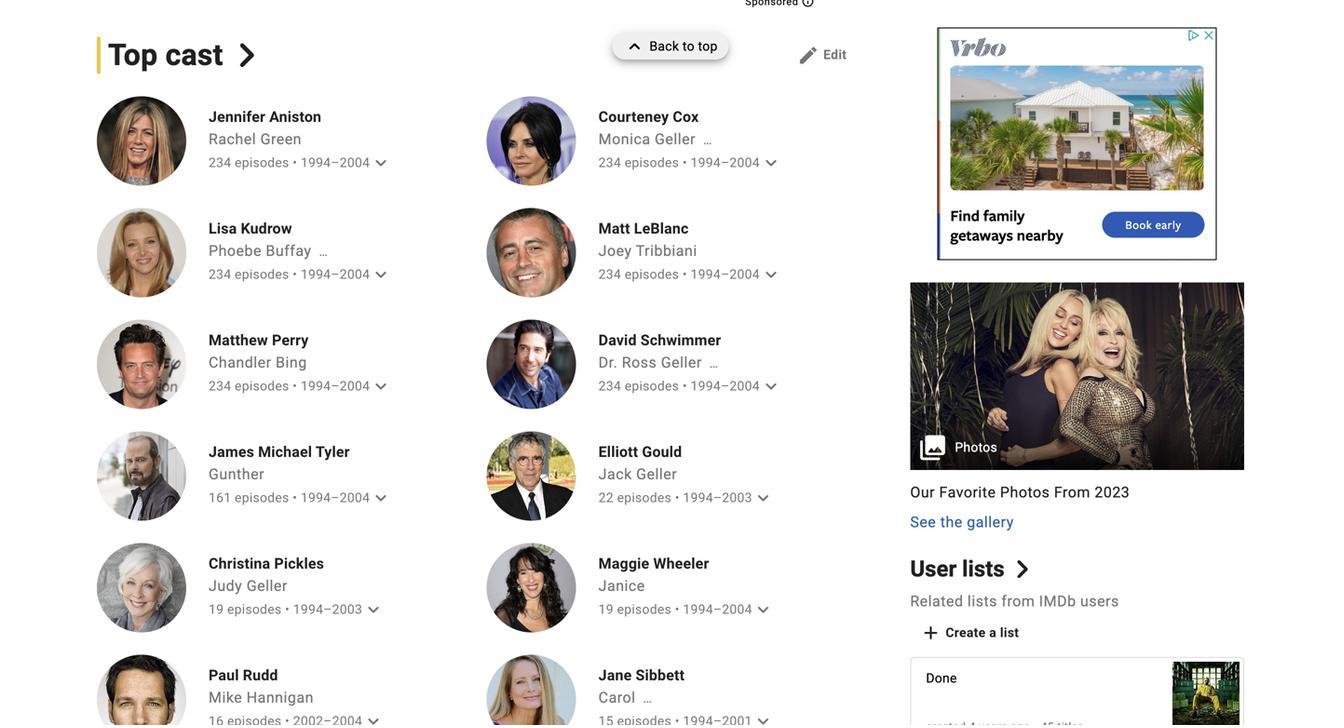 Task type: locate. For each thing, give the bounding box(es) containing it.
lisa kudrow phoebe buffay …
[[209, 220, 328, 260]]

paul rudd image
[[97, 655, 186, 726]]

lisa kudrow link
[[209, 219, 387, 238]]

• down "monica geller" link
[[683, 155, 687, 171]]

lists
[[962, 556, 1005, 583], [968, 593, 998, 610]]

maggie wheeler image
[[487, 543, 576, 633]]

jane
[[599, 667, 632, 685]]

• for maggie wheeler janice
[[675, 602, 680, 618]]

arrow image
[[370, 152, 392, 174], [760, 264, 782, 286], [370, 376, 392, 398], [370, 487, 392, 510], [362, 599, 385, 622], [752, 599, 775, 622], [752, 711, 775, 726]]

234 down the chandler
[[209, 379, 231, 394]]

1 horizontal spatial chevron right inline image
[[1014, 561, 1032, 578]]

chevron right inline image inside user lists "link"
[[1014, 561, 1032, 578]]

0 vertical spatial lists
[[962, 556, 1005, 583]]

create a list button
[[910, 616, 1034, 650]]

234 episodes • 1994–2004 button down courteney cox link
[[599, 152, 782, 174]]

geller down cox
[[655, 130, 696, 148]]

mike hannigan link
[[209, 689, 314, 707]]

1 horizontal spatial 1994–2003
[[683, 491, 752, 506]]

gunther link
[[209, 466, 265, 483]]

episodes down janice
[[617, 602, 672, 618]]

19 episodes • 1994–2004
[[599, 602, 752, 618]]

lisa kudrow image
[[97, 208, 186, 297]]

0 vertical spatial 1994–2003
[[683, 491, 752, 506]]

from
[[1054, 484, 1091, 502]]

dr.
[[599, 354, 618, 372]]

• down buffay at the left top of page
[[293, 267, 297, 282]]

0 horizontal spatial chevron right inline image
[[235, 43, 259, 67]]

user lists link
[[910, 556, 1032, 583]]

1994–2004 down buffay at the left top of page
[[301, 267, 370, 282]]

1994–2003 down pickles
[[293, 602, 362, 618]]

lists up related lists from imdb users
[[962, 556, 1005, 583]]

expand less image
[[624, 34, 650, 60]]

1994–2004 for courteney cox monica geller …
[[691, 155, 760, 171]]

1 19 from the left
[[209, 602, 224, 618]]

photos
[[955, 440, 998, 456], [1000, 484, 1050, 502]]

19
[[209, 602, 224, 618], [599, 602, 614, 618]]

tribbiani
[[636, 242, 697, 260]]

jane sibbett carol …
[[599, 667, 685, 707]]

234 for rachel
[[209, 155, 231, 171]]

a
[[990, 625, 997, 641]]

arrow image for phoebe buffay
[[370, 264, 392, 286]]

lists up create a list at the right of the page
[[968, 593, 998, 610]]

geller inside courteney cox monica geller …
[[655, 130, 696, 148]]

chevron right inline image inside top cast link
[[235, 43, 259, 67]]

david schwimmer link
[[599, 331, 777, 350]]

hannigan
[[247, 689, 314, 707]]

1 horizontal spatial 19
[[599, 602, 614, 618]]

… inside courteney cox monica geller …
[[703, 132, 712, 147]]

234 episodes • 1994–2004 down "bing"
[[209, 379, 370, 394]]

234 down phoebe
[[209, 267, 231, 282]]

234 episodes • 1994–2004 button
[[209, 152, 392, 174], [599, 152, 782, 174], [209, 264, 392, 286], [599, 264, 782, 286], [209, 376, 392, 398], [599, 376, 782, 398]]

episodes for monica
[[625, 155, 679, 171]]

phoebe buffay link
[[209, 242, 312, 260]]

234 episodes • 1994–2004 button for bing
[[209, 376, 392, 398]]

geller up 19 episodes • 1994–2003
[[247, 577, 288, 595]]

1994–2003 inside "22 episodes • 1994–2003" button
[[683, 491, 752, 506]]

1994–2004 down matt leblanc link
[[691, 267, 760, 282]]

234 down 'monica'
[[599, 155, 621, 171]]

• for christina pickles judy geller
[[285, 602, 290, 618]]

234
[[209, 155, 231, 171], [599, 155, 621, 171], [209, 267, 231, 282], [599, 267, 621, 282], [209, 379, 231, 394], [599, 379, 621, 394]]

edit image
[[797, 44, 820, 66]]

• down james michael tyler gunther
[[293, 491, 297, 506]]

our
[[910, 484, 935, 502]]

•
[[293, 155, 297, 171], [683, 155, 687, 171], [293, 267, 297, 282], [683, 267, 687, 282], [293, 379, 297, 394], [683, 379, 687, 394], [293, 491, 297, 506], [675, 491, 680, 506], [285, 602, 290, 618], [675, 602, 680, 618]]

… down sibbett
[[643, 691, 652, 706]]

1994–2004 for lisa kudrow phoebe buffay …
[[301, 267, 370, 282]]

christina
[[209, 555, 270, 573]]

episodes down rachel green link at the top
[[235, 155, 289, 171]]

… down david schwimmer link
[[710, 356, 719, 371]]

matt leblanc image
[[487, 208, 576, 297]]

234 for dr.
[[599, 379, 621, 394]]

related lists from imdb users
[[910, 593, 1119, 610]]

episodes inside 19 episodes • 1994–2003 button
[[227, 602, 282, 618]]

• for matthew perry chandler bing
[[293, 379, 297, 394]]

judy geller link
[[209, 577, 288, 595]]

gould
[[642, 443, 682, 461]]

19 down judy
[[209, 602, 224, 618]]

19 for janice
[[599, 602, 614, 618]]

1994–2004 down 'maggie wheeler' link
[[683, 602, 752, 618]]

christina pickles link
[[209, 555, 379, 573]]

episodes for dr.
[[625, 379, 679, 394]]

• for david schwimmer dr. ross geller …
[[683, 379, 687, 394]]

234 for phoebe
[[209, 267, 231, 282]]

0 vertical spatial photos
[[955, 440, 998, 456]]

top
[[698, 39, 718, 54]]

episodes down the phoebe buffay link at the left top of page
[[235, 267, 289, 282]]

sibbett
[[636, 667, 685, 685]]

161 episodes • 1994–2004 button
[[209, 487, 392, 510]]

david schwimmer image
[[487, 320, 576, 409]]

photos group
[[910, 282, 1244, 471]]

1994–2004 for matthew perry chandler bing
[[301, 379, 370, 394]]

• down dr. ross geller link
[[683, 379, 687, 394]]

arrow image for matthew perry chandler bing
[[370, 376, 392, 398]]

matt leblanc joey tribbiani
[[599, 220, 697, 260]]

paul rudd mike hannigan
[[209, 667, 314, 707]]

22
[[599, 491, 614, 506]]

janice link
[[599, 577, 645, 595]]

matt leblanc link
[[599, 219, 777, 238]]

234 episodes • 1994–2004 button for geller
[[599, 152, 782, 174]]

episodes inside "22 episodes • 1994–2003" button
[[617, 491, 672, 506]]

create a list
[[946, 625, 1019, 641]]

• down green
[[293, 155, 297, 171]]

james michael tyler image
[[97, 432, 186, 521]]

0 horizontal spatial photos
[[955, 440, 998, 456]]

geller inside david schwimmer dr. ross geller …
[[661, 354, 702, 372]]

chevron right inline image up "from"
[[1014, 561, 1032, 578]]

1994–2003 inside 19 episodes • 1994–2003 button
[[293, 602, 362, 618]]

1 vertical spatial 1994–2003
[[293, 602, 362, 618]]

234 episodes • 1994–2004 down dr. ross geller link
[[599, 379, 760, 394]]

19 episodes • 1994–2004 button
[[599, 599, 775, 622]]

top cast link
[[97, 37, 259, 74]]

1 vertical spatial chevron right inline image
[[1014, 561, 1032, 578]]

234 episodes • 1994–2004
[[209, 155, 370, 171], [599, 155, 760, 171], [209, 267, 370, 282], [599, 267, 760, 282], [209, 379, 370, 394], [599, 379, 760, 394]]

1994–2004 down green
[[301, 155, 370, 171]]

chevron right inline image for user lists "link"
[[1014, 561, 1032, 578]]

geller
[[655, 130, 696, 148], [661, 354, 702, 372], [636, 466, 677, 483], [247, 577, 288, 595]]

234 down dr.
[[599, 379, 621, 394]]

top cast
[[108, 38, 223, 72]]

episodes
[[235, 155, 289, 171], [625, 155, 679, 171], [235, 267, 289, 282], [625, 267, 679, 282], [235, 379, 289, 394], [625, 379, 679, 394], [235, 491, 289, 506], [617, 491, 672, 506], [227, 602, 282, 618], [617, 602, 672, 618]]

19 down janice "link"
[[599, 602, 614, 618]]

joey
[[599, 242, 632, 260]]

1994–2004 down "bing"
[[301, 379, 370, 394]]

234 episodes • 1994–2004 for buffay
[[209, 267, 370, 282]]

episodes down gunther
[[235, 491, 289, 506]]

… inside david schwimmer dr. ross geller …
[[710, 356, 719, 371]]

our favorite photos from 2023
[[910, 484, 1130, 502]]

judy
[[209, 577, 242, 595]]

234 episodes • 1994–2004 button down tribbiani
[[599, 264, 782, 286]]

1994–2004 down courteney cox link
[[691, 155, 760, 171]]

1 vertical spatial photos
[[1000, 484, 1050, 502]]

dr. ross geller link
[[599, 354, 702, 372]]

create
[[946, 625, 986, 641]]

arrow image for monica geller
[[760, 152, 782, 174]]

see
[[910, 514, 936, 531]]

jane sibbett image
[[487, 655, 576, 726]]

1 horizontal spatial photos
[[1000, 484, 1050, 502]]

buffay
[[266, 242, 312, 260]]

episodes down "monica geller" link
[[625, 155, 679, 171]]

episodes down joey tribbiani 'link'
[[625, 267, 679, 282]]

234 episodes • 1994–2004 button down "bing"
[[209, 376, 392, 398]]

photos inside group
[[955, 440, 998, 456]]

lists inside "link"
[[962, 556, 1005, 583]]

carol link
[[599, 689, 636, 707]]

group
[[910, 282, 1244, 534]]

chandler bing link
[[209, 354, 307, 372]]

• down jack geller link
[[675, 491, 680, 506]]

episodes inside 161 episodes • 1994–2004 button
[[235, 491, 289, 506]]

1 vertical spatial lists
[[968, 593, 998, 610]]

0 horizontal spatial 1994–2003
[[293, 602, 362, 618]]

234 down rachel
[[209, 155, 231, 171]]

arrow image for dr. ross geller
[[760, 376, 782, 398]]

234 episodes • 1994–2004 down tribbiani
[[599, 267, 760, 282]]

chevron right inline image
[[235, 43, 259, 67], [1014, 561, 1032, 578]]

jennifer aniston image
[[97, 96, 186, 186]]

1994–2004 inside button
[[301, 491, 370, 506]]

• down tribbiani
[[683, 267, 687, 282]]

• down "bing"
[[293, 379, 297, 394]]

gallery
[[967, 514, 1014, 531]]

geller inside christina pickles judy geller
[[247, 577, 288, 595]]

234 episodes • 1994–2004 button down david schwimmer link
[[599, 376, 782, 398]]

1994–2004 for jennifer aniston rachel green
[[301, 155, 370, 171]]

chevron right inline image right cast
[[235, 43, 259, 67]]

… down courteney cox link
[[703, 132, 712, 147]]

geller inside elliott gould jack geller
[[636, 466, 677, 483]]

1994–2004 down david schwimmer link
[[691, 379, 760, 394]]

episodes down dr. ross geller link
[[625, 379, 679, 394]]

1994–2003
[[683, 491, 752, 506], [293, 602, 362, 618]]

1994–2004 down tyler
[[301, 491, 370, 506]]

234 episodes • 1994–2004 down "monica geller" link
[[599, 155, 760, 171]]

photos up gallery
[[1000, 484, 1050, 502]]

1994–2004 for james michael tyler gunther
[[301, 491, 370, 506]]

geller down schwimmer
[[661, 354, 702, 372]]

back to top button
[[612, 34, 729, 60]]

episodes inside "19 episodes • 1994–2004" button
[[617, 602, 672, 618]]

0 vertical spatial chevron right inline image
[[235, 43, 259, 67]]

maggie wheeler link
[[599, 555, 769, 573]]

0 horizontal spatial 19
[[209, 602, 224, 618]]

1994–2003 down elliott gould link
[[683, 491, 752, 506]]

geller down gould at the bottom
[[636, 466, 677, 483]]

episodes for jack
[[617, 491, 672, 506]]

1994–2003 for christina pickles judy geller
[[293, 602, 362, 618]]

episodes for chandler
[[235, 379, 289, 394]]

arrow image
[[760, 152, 782, 174], [370, 264, 392, 286], [760, 376, 782, 398], [752, 487, 775, 510], [362, 711, 385, 726]]

• down christina pickles judy geller
[[285, 602, 290, 618]]

top
[[108, 38, 158, 72]]

234 episodes • 1994–2004 down buffay at the left top of page
[[209, 267, 370, 282]]

… down lisa kudrow link
[[319, 244, 328, 259]]

episodes down judy geller link
[[227, 602, 282, 618]]

1994–2004 inside button
[[683, 602, 752, 618]]

234 episodes • 1994–2004 button down buffay at the left top of page
[[209, 264, 392, 286]]

tyler
[[316, 443, 350, 461]]

james
[[209, 443, 254, 461]]

courteney cox image
[[487, 96, 576, 186]]

photos up favorite
[[955, 440, 998, 456]]

episodes down jack geller link
[[617, 491, 672, 506]]

2023
[[1095, 484, 1130, 502]]

• for matt leblanc joey tribbiani
[[683, 267, 687, 282]]

234 episodes • 1994–2004 down green
[[209, 155, 370, 171]]

episodes down chandler bing link
[[235, 379, 289, 394]]

users
[[1081, 593, 1119, 610]]

2 19 from the left
[[599, 602, 614, 618]]

add image
[[920, 622, 942, 644]]

234 for joey
[[599, 267, 621, 282]]

234 episodes • 1994–2004 button down green
[[209, 152, 392, 174]]

• down the maggie wheeler janice
[[675, 602, 680, 618]]

… inside jane sibbett carol …
[[643, 691, 652, 706]]

234 down joey
[[599, 267, 621, 282]]



Task type: vqa. For each thing, say whether or not it's contained in the screenshot.
234 episodes • 1994–2004 for Geller
yes



Task type: describe. For each thing, give the bounding box(es) containing it.
bryan cranston in breaking bad (2008) image
[[1173, 653, 1240, 726]]

geller for gould
[[636, 466, 677, 483]]

234 episodes • 1994–2004 button for tribbiani
[[599, 264, 782, 286]]

green
[[260, 130, 302, 148]]

mike
[[209, 689, 242, 707]]

arrow image for maggie wheeler janice
[[752, 599, 775, 622]]

234 episodes • 1994–2004 for ross
[[599, 379, 760, 394]]

to
[[683, 39, 695, 54]]

paul
[[209, 667, 239, 685]]

group containing our favorite photos from 2023
[[910, 282, 1244, 534]]

jennifer aniston link
[[209, 107, 387, 126]]

arrow image for jennifer aniston rachel green
[[370, 152, 392, 174]]

advertisement region
[[938, 27, 1217, 260]]

1994–2003 for elliott gould jack geller
[[683, 491, 752, 506]]

234 for chandler
[[209, 379, 231, 394]]

matthew perry image
[[97, 320, 186, 409]]

christina pickles judy geller
[[209, 555, 324, 595]]

jane sibbett link
[[599, 666, 769, 685]]

david schwimmer dr. ross geller …
[[599, 332, 721, 372]]

episodes for tyler
[[235, 491, 289, 506]]

19 episodes • 1994–2003 button
[[209, 599, 385, 622]]

234 episodes • 1994–2004 for geller
[[599, 155, 760, 171]]

234 for monica
[[599, 155, 621, 171]]

david
[[599, 332, 637, 349]]

gunther
[[209, 466, 265, 483]]

cox
[[673, 108, 699, 126]]

janice
[[599, 577, 645, 595]]

matt
[[599, 220, 630, 237]]

arrow image for christina pickles judy geller
[[362, 599, 385, 622]]

1994–2004 for maggie wheeler janice
[[683, 602, 752, 618]]

maggie
[[599, 555, 650, 573]]

rachel
[[209, 130, 256, 148]]

cast
[[165, 38, 223, 72]]

courteney
[[599, 108, 669, 126]]

161 episodes • 1994–2004
[[209, 491, 370, 506]]

monica geller link
[[599, 130, 696, 148]]

edit
[[824, 47, 847, 63]]

episodes for janice
[[617, 602, 672, 618]]

1994–2004 for david schwimmer dr. ross geller …
[[691, 379, 760, 394]]

arrow image for james michael tyler gunther
[[370, 487, 392, 510]]

jack geller link
[[599, 466, 677, 483]]

• for elliott gould jack geller
[[675, 491, 680, 506]]

related
[[910, 593, 964, 610]]

episodes for judy
[[227, 602, 282, 618]]

matthew
[[209, 332, 268, 349]]

234 episodes • 1994–2004 button for buffay
[[209, 264, 392, 286]]

234 episodes • 1994–2004 for green
[[209, 155, 370, 171]]

monica
[[599, 130, 651, 148]]

done
[[926, 671, 957, 686]]

elliott gould link
[[599, 443, 769, 461]]

matthew perry chandler bing
[[209, 332, 309, 372]]

• for james michael tyler gunther
[[293, 491, 297, 506]]

22 episodes • 1994–2003 button
[[599, 487, 775, 510]]

geller for cox
[[655, 130, 696, 148]]

photos link
[[910, 282, 1244, 470]]

episodes for phoebe
[[235, 267, 289, 282]]

joey tribbiani link
[[599, 242, 697, 260]]

arrow image for matt leblanc joey tribbiani
[[760, 264, 782, 286]]

22 episodes • 1994–2003
[[599, 491, 752, 506]]

aniston
[[269, 108, 322, 126]]

back to top
[[650, 39, 718, 54]]

james michael tyler link
[[209, 443, 387, 461]]

perry
[[272, 332, 309, 349]]

… inside lisa kudrow phoebe buffay …
[[319, 244, 328, 259]]

courteney cox link
[[599, 107, 777, 126]]

ross
[[622, 354, 657, 372]]

production art image
[[910, 282, 1244, 471]]

• for lisa kudrow phoebe buffay …
[[293, 267, 297, 282]]

from
[[1002, 593, 1035, 610]]

michael
[[258, 443, 312, 461]]

paul rudd link
[[209, 666, 379, 685]]

leblanc
[[634, 220, 689, 237]]

edit button
[[790, 40, 855, 70]]

back
[[650, 39, 679, 54]]

arrow image for jane sibbett carol …
[[752, 711, 775, 726]]

19 episodes • 1994–2003
[[209, 602, 362, 618]]

• for jennifer aniston rachel green
[[293, 155, 297, 171]]

christina pickles image
[[97, 543, 186, 633]]

• for courteney cox monica geller …
[[683, 155, 687, 171]]

see the gallery
[[910, 514, 1014, 531]]

user
[[910, 556, 957, 583]]

lists for user
[[962, 556, 1005, 583]]

rudd
[[243, 667, 278, 685]]

carol
[[599, 689, 636, 707]]

wheeler
[[653, 555, 709, 573]]

imdb
[[1039, 593, 1076, 610]]

234 episodes • 1994–2004 for bing
[[209, 379, 370, 394]]

lists for related
[[968, 593, 998, 610]]

matthew perry link
[[209, 331, 387, 350]]

elliott
[[599, 443, 638, 461]]

favorite
[[939, 484, 996, 502]]

elliott gould jack geller
[[599, 443, 682, 483]]

jack
[[599, 466, 632, 483]]

elliott gould image
[[487, 432, 576, 521]]

234 episodes • 1994–2004 button for ross
[[599, 376, 782, 398]]

list
[[1000, 625, 1019, 641]]

bing
[[276, 354, 307, 372]]

courteney cox monica geller …
[[599, 108, 712, 148]]

jennifer aniston rachel green
[[209, 108, 322, 148]]

1994–2004 for matt leblanc joey tribbiani
[[691, 267, 760, 282]]

pickles
[[274, 555, 324, 573]]

chevron right inline image for top cast link
[[235, 43, 259, 67]]

kudrow
[[241, 220, 292, 237]]

episodes for joey
[[625, 267, 679, 282]]

234 episodes • 1994–2004 button for green
[[209, 152, 392, 174]]

19 for judy geller
[[209, 602, 224, 618]]

user lists
[[910, 556, 1005, 583]]

jennifer
[[209, 108, 265, 126]]

the
[[941, 514, 963, 531]]

see the gallery button
[[910, 511, 1014, 534]]

rachel green link
[[209, 130, 302, 148]]

geller for pickles
[[247, 577, 288, 595]]

episodes for rachel
[[235, 155, 289, 171]]

schwimmer
[[641, 332, 721, 349]]

234 episodes • 1994–2004 for tribbiani
[[599, 267, 760, 282]]



